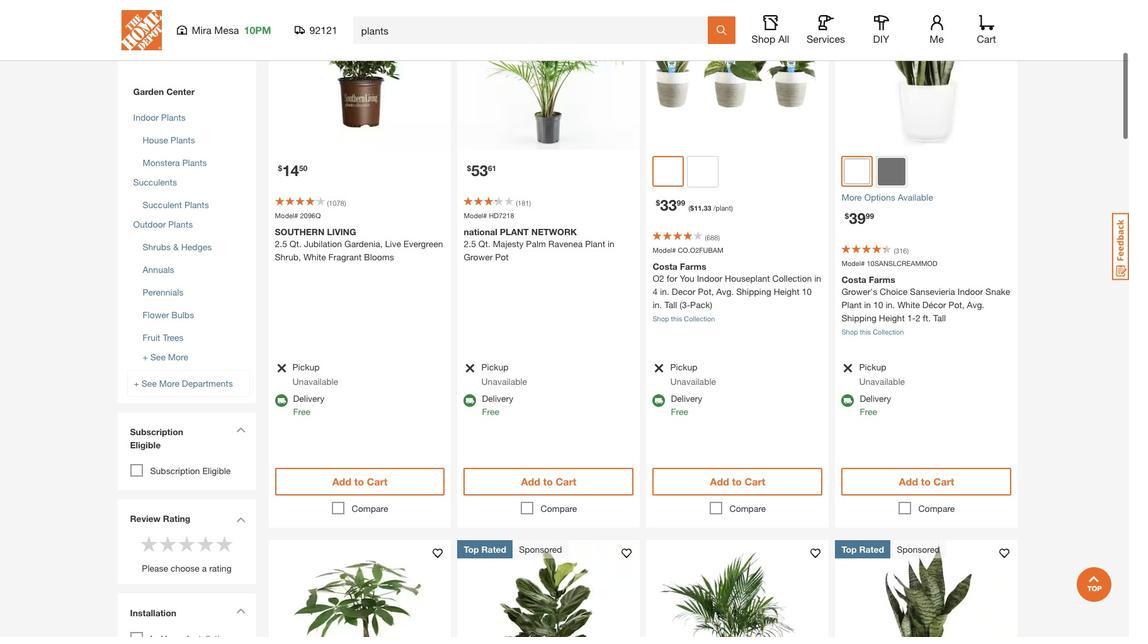 Task type: vqa. For each thing, say whether or not it's contained in the screenshot.
Center
yes



Task type: describe. For each thing, give the bounding box(es) containing it.
add for add to cart button corresponding to o2 for you indoor houseplant collection in 4 in. decor pot, avg. shipping height 10 in. tall (3-pack) 'image'
[[710, 476, 729, 488]]

fruit
[[143, 333, 160, 343]]

diy
[[873, 33, 890, 45]]

61
[[488, 163, 496, 173]]

white inside southern living 2.5 qt. jubilation gardenia, live evergreen shrub, white fragrant blooms
[[303, 252, 326, 263]]

o2
[[653, 273, 664, 284]]

$ 53 61
[[467, 162, 496, 179]]

top rated for fiddle leaf fig ficus lyrata live houseplant in 9.25 inch grower pot 'image'
[[464, 545, 506, 555]]

star symbol image
[[177, 535, 196, 554]]

national
[[464, 227, 497, 237]]

add to cart button for o2 for you indoor houseplant collection in 4 in. decor pot, avg. shipping height 10 in. tall (3-pack) 'image'
[[653, 469, 823, 496]]

compare for the 2.5 qt. jubilation gardenia, live evergreen shrub, white fragrant blooms image
[[352, 504, 388, 515]]

caret icon image for subscription eligible
[[236, 428, 245, 433]]

grower's choice sansevieria indoor snake plant in 10 in. white décor pot, avg. shipping height 1-2 ft. tall image
[[835, 0, 1018, 150]]

subscription for the topmost subscription eligible link
[[130, 427, 183, 438]]

available shipping image for the 2.5 qt. jubilation gardenia, live evergreen shrub, white fragrant blooms image
[[275, 395, 288, 407]]

4 star symbol image from the left
[[215, 535, 234, 554]]

available
[[898, 192, 933, 202]]

multi colored image
[[689, 158, 717, 185]]

available shipping image for grower's choice sansevieria indoor snake plant in 10 in. white décor pot, avg. shipping height 1-2 ft. tall image's add to cart button
[[842, 395, 854, 407]]

rated for sansevieria laurentii indoor snake plant in 6 in. mid century modern planter, avg. shipping height 1-2 ft. tall image
[[859, 545, 884, 555]]

in inside national plant network 2.5 qt. majesty palm ravenea plant in grower pot
[[608, 239, 615, 249]]

back caret image
[[133, 50, 139, 63]]

0 vertical spatial more
[[842, 192, 862, 202]]

compare for '2.5 qt. majesty palm ravenea plant in grower pot' image
[[541, 504, 577, 515]]

add for grower's choice sansevieria indoor snake plant in 10 in. white décor pot, avg. shipping height 1-2 ft. tall image's add to cart button
[[899, 476, 918, 488]]

2.5 qt. jubilation gardenia, live evergreen shrub, white fragrant blooms image
[[269, 0, 451, 150]]

available shipping image for add to cart button for '2.5 qt. majesty palm ravenea plant in grower pot' image
[[464, 395, 476, 407]]

please choose a rating
[[142, 564, 232, 574]]

53
[[471, 162, 488, 179]]

( inside $ 33 99 ( $ 11 . 33 /plant )
[[689, 204, 690, 212]]

model# co.o2fubam
[[653, 246, 723, 254]]

house
[[143, 135, 168, 145]]

avg. inside costa farms o2 for you indoor houseplant collection in 4 in. decor pot, avg. shipping height 10 in. tall (3-pack) shop this collection
[[716, 287, 734, 297]]

add to cart for add to cart button for '2.5 qt. majesty palm ravenea plant in grower pot' image
[[521, 476, 576, 488]]

10 inside costa farms o2 for you indoor houseplant collection in 4 in. decor pot, avg. shipping height 10 in. tall (3-pack) shop this collection
[[802, 287, 812, 297]]

avg. inside costa farms grower's choice sansevieria indoor snake plant in 10 in. white décor pot, avg. shipping height 1-2 ft. tall shop this collection
[[967, 300, 985, 310]]

( 1078 )
[[327, 199, 346, 207]]

garden center link
[[130, 85, 243, 98]]

eligible for the bottommost subscription eligible link
[[202, 466, 231, 477]]

black image
[[655, 158, 682, 185]]

shipping inside costa farms o2 for you indoor houseplant collection in 4 in. decor pot, avg. shipping height 10 in. tall (3-pack) shop this collection
[[736, 287, 771, 297]]

limited stock for pickup image for 39
[[842, 363, 854, 374]]

succulents link
[[133, 177, 177, 188]]

fragrant
[[328, 252, 362, 263]]

co.o2fubam
[[678, 246, 723, 254]]

outdoor
[[133, 219, 166, 230]]

33 inside $ 33 99 ( $ 11 . 33 /plant )
[[704, 204, 712, 212]]

50
[[299, 163, 308, 173]]

the home depot logo image
[[121, 10, 162, 50]]

pickup for '2.5 qt. majesty palm ravenea plant in grower pot' image
[[481, 362, 509, 373]]

in. down 4 on the top right
[[653, 300, 662, 310]]

model# for model# 10sanslcreammod
[[842, 259, 865, 267]]

southern
[[275, 227, 325, 237]]

) for ( 688 )
[[718, 233, 720, 242]]

top for fiddle leaf fig ficus lyrata live houseplant in 9.25 inch grower pot 'image'
[[464, 545, 479, 555]]

2.5 inside national plant network 2.5 qt. majesty palm ravenea plant in grower pot
[[464, 239, 476, 249]]

cart for '2.5 qt. majesty palm ravenea plant in grower pot' image
[[556, 476, 576, 488]]

see for + see more departments
[[142, 379, 157, 389]]

pickup for grower's choice sansevieria indoor snake plant in 10 in. white décor pot, avg. shipping height 1-2 ft. tall image
[[859, 362, 886, 373]]

pickup unavailable for grower's choice sansevieria indoor snake plant in 10 in. white décor pot, avg. shipping height 1-2 ft. tall image
[[859, 362, 905, 387]]

add to cart button for '2.5 qt. majesty palm ravenea plant in grower pot' image
[[464, 469, 634, 496]]

shop this collection link for 39
[[842, 328, 904, 336]]

$ 39 99
[[845, 209, 874, 227]]

flower bulbs
[[143, 310, 194, 321]]

to for grower's choice sansevieria indoor snake plant in 10 in. white décor pot, avg. shipping height 1-2 ft. tall image
[[921, 476, 931, 488]]

garden
[[133, 86, 164, 97]]

all
[[778, 33, 789, 45]]

height inside costa farms o2 for you indoor houseplant collection in 4 in. decor pot, avg. shipping height 10 in. tall (3-pack) shop this collection
[[774, 287, 800, 297]]

more for + see more
[[168, 352, 188, 363]]

costa farms o2 for you indoor houseplant collection in 4 in. decor pot, avg. shipping height 10 in. tall (3-pack) shop this collection
[[653, 261, 821, 323]]

perennials link
[[143, 287, 183, 298]]

( for ( 316 )
[[894, 247, 896, 255]]

farms for (
[[680, 261, 706, 272]]

delivery free for o2 for you indoor houseplant collection in 4 in. decor pot, avg. shipping height 10 in. tall (3-pack) 'image'
[[671, 394, 702, 418]]

more options available
[[842, 192, 933, 202]]

mesa
[[214, 24, 239, 36]]

plants for succulent plants
[[184, 200, 209, 210]]

cart for the 2.5 qt. jubilation gardenia, live evergreen shrub, white fragrant blooms image
[[367, 476, 388, 488]]

free for the 2.5 qt. jubilation gardenia, live evergreen shrub, white fragrant blooms image
[[293, 407, 310, 418]]

2 star symbol image from the left
[[158, 535, 177, 554]]

monstera plants link
[[143, 157, 207, 168]]

outdoor plants
[[133, 219, 193, 230]]

top rated for sansevieria laurentii indoor snake plant in 6 in. mid century modern planter, avg. shipping height 1-2 ft. tall image
[[842, 545, 884, 555]]

316
[[896, 247, 907, 255]]

92121 button
[[294, 24, 338, 37]]

shrub,
[[275, 252, 301, 263]]

feedback link image
[[1112, 213, 1129, 281]]

majesty
[[493, 239, 524, 249]]

hedges
[[181, 242, 212, 253]]

39
[[849, 209, 866, 227]]

2 caret icon image from the top
[[236, 518, 245, 523]]

1-
[[907, 313, 916, 324]]

mira mesa 10pm
[[192, 24, 271, 36]]

add for the 2.5 qt. jubilation gardenia, live evergreen shrub, white fragrant blooms image's add to cart button
[[332, 476, 352, 488]]

gray image
[[878, 158, 906, 185]]

plant inside costa farms grower's choice sansevieria indoor snake plant in 10 in. white décor pot, avg. shipping height 1-2 ft. tall shop this collection
[[842, 300, 862, 310]]

choice
[[880, 287, 908, 297]]

) for ( 1078 )
[[344, 199, 346, 207]]

add to cart for grower's choice sansevieria indoor snake plant in 10 in. white décor pot, avg. shipping height 1-2 ft. tall image's add to cart button
[[899, 476, 954, 488]]

to for o2 for you indoor houseplant collection in 4 in. decor pot, avg. shipping height 10 in. tall (3-pack) 'image'
[[732, 476, 742, 488]]

unavailable for o2 for you indoor houseplant collection in 4 in. decor pot, avg. shipping height 10 in. tall (3-pack) 'image'
[[670, 377, 716, 387]]

&
[[173, 242, 179, 253]]

( 181 )
[[516, 199, 531, 207]]

departments
[[182, 379, 233, 389]]

in. for (
[[660, 287, 669, 297]]

review rating
[[130, 514, 190, 525]]

annuals link
[[143, 265, 174, 275]]

181
[[518, 199, 529, 207]]

.
[[702, 204, 704, 212]]

hd7218
[[489, 211, 514, 219]]

pickup for o2 for you indoor houseplant collection in 4 in. decor pot, avg. shipping height 10 in. tall (3-pack) 'image'
[[670, 362, 698, 373]]

add for add to cart button for '2.5 qt. majesty palm ravenea plant in grower pot' image
[[521, 476, 540, 488]]

pickup unavailable for the 2.5 qt. jubilation gardenia, live evergreen shrub, white fragrant blooms image
[[293, 362, 338, 387]]

11
[[694, 204, 702, 212]]

fruit trees link
[[143, 333, 184, 343]]

top for sansevieria laurentii indoor snake plant in 6 in. mid century modern planter, avg. shipping height 1-2 ft. tall image
[[842, 545, 857, 555]]

pickup unavailable for '2.5 qt. majesty palm ravenea plant in grower pot' image
[[481, 362, 527, 387]]

subscription eligible for the topmost subscription eligible link
[[130, 427, 183, 451]]

model# for model# co.o2fubam
[[653, 246, 676, 254]]

qt. inside southern living 2.5 qt. jubilation gardenia, live evergreen shrub, white fragrant blooms
[[290, 239, 302, 249]]

gardenia,
[[345, 239, 383, 249]]

see for + see more
[[150, 352, 166, 363]]

limited stock for pickup image for (
[[653, 363, 665, 374]]

plant
[[500, 227, 529, 237]]

house plants link
[[143, 135, 195, 145]]

2.5 inside southern living 2.5 qt. jubilation gardenia, live evergreen shrub, white fragrant blooms
[[275, 239, 287, 249]]

model# 10sanslcreammod
[[842, 259, 938, 267]]

trees
[[163, 333, 184, 343]]

succulents
[[133, 177, 177, 188]]

delivery for o2 for you indoor houseplant collection in 4 in. decor pot, avg. shipping height 10 in. tall (3-pack) 'image'
[[671, 394, 702, 404]]

shop for 39
[[842, 328, 858, 336]]

cart for o2 for you indoor houseplant collection in 4 in. decor pot, avg. shipping height 10 in. tall (3-pack) 'image'
[[745, 476, 765, 488]]

jubilation
[[304, 239, 342, 249]]

sponsored for sansevieria laurentii indoor snake plant in 6 in. mid century modern planter, avg. shipping height 1-2 ft. tall image
[[897, 545, 940, 555]]

house plants
[[143, 135, 195, 145]]

plants for house plants
[[171, 135, 195, 145]]

0 horizontal spatial 33
[[660, 196, 677, 214]]

pot, inside costa farms o2 for you indoor houseplant collection in 4 in. decor pot, avg. shipping height 10 in. tall (3-pack) shop this collection
[[698, 287, 714, 297]]

0 vertical spatial subscription eligible link
[[124, 419, 250, 462]]

shrubs & hedges
[[143, 242, 212, 253]]

collection for 39
[[873, 328, 904, 336]]

92121
[[310, 24, 338, 36]]

99 for 39
[[866, 211, 874, 221]]

1 star symbol image from the left
[[140, 535, 158, 554]]

o2 for you indoor houseplant collection in 4 in. decor pot, avg. shipping height 10 in. tall (3-pack) image
[[646, 0, 829, 150]]

indoor for 39
[[958, 287, 983, 297]]

services button
[[806, 15, 846, 45]]

0 horizontal spatial indoor
[[133, 112, 159, 123]]

a
[[202, 564, 207, 574]]

delivery free for grower's choice sansevieria indoor snake plant in 10 in. white décor pot, avg. shipping height 1-2 ft. tall image
[[860, 394, 891, 418]]

2096q
[[300, 211, 321, 219]]

me button
[[917, 15, 957, 45]]

What can we help you find today? search field
[[361, 17, 707, 43]]

( 316 )
[[894, 247, 909, 255]]

2
[[916, 313, 921, 324]]

annuals
[[143, 265, 174, 275]]

add to cart for add to cart button corresponding to o2 for you indoor houseplant collection in 4 in. decor pot, avg. shipping height 10 in. tall (3-pack) 'image'
[[710, 476, 765, 488]]

sponsored for fiddle leaf fig ficus lyrata live houseplant in 9.25 inch grower pot 'image'
[[519, 545, 562, 555]]

4
[[653, 287, 658, 297]]

shipping inside costa farms grower's choice sansevieria indoor snake plant in 10 in. white décor pot, avg. shipping height 1-2 ft. tall shop this collection
[[842, 313, 877, 324]]

model# for model# hd7218
[[464, 211, 487, 219]]

southern living 2.5 qt. jubilation gardenia, live evergreen shrub, white fragrant blooms
[[275, 227, 443, 263]]

costa for 39
[[842, 275, 867, 285]]

palm
[[526, 239, 546, 249]]

to for the 2.5 qt. jubilation gardenia, live evergreen shrub, white fragrant blooms image
[[354, 476, 364, 488]]



Task type: locate. For each thing, give the bounding box(es) containing it.
farms up you
[[680, 261, 706, 272]]

0 horizontal spatial eligible
[[130, 440, 161, 451]]

this down (3-
[[671, 315, 682, 323]]

$ for 39
[[845, 211, 849, 221]]

4 pickup from the left
[[859, 362, 886, 373]]

cart link
[[973, 15, 1000, 45]]

star symbol image up a
[[196, 535, 215, 554]]

more down + see more
[[159, 379, 179, 389]]

10 inside costa farms grower's choice sansevieria indoor snake plant in 10 in. white décor pot, avg. shipping height 1-2 ft. tall shop this collection
[[874, 300, 883, 310]]

collection for (
[[684, 315, 715, 323]]

1 rated from the left
[[481, 545, 506, 555]]

( for ( 688 )
[[705, 233, 707, 242]]

in for 39
[[864, 300, 871, 310]]

perennials
[[143, 287, 183, 298]]

1 vertical spatial collection
[[684, 315, 715, 323]]

pot, inside costa farms grower's choice sansevieria indoor snake plant in 10 in. white décor pot, avg. shipping height 1-2 ft. tall shop this collection
[[949, 300, 965, 310]]

costa inside costa farms o2 for you indoor houseplant collection in 4 in. decor pot, avg. shipping height 10 in. tall (3-pack) shop this collection
[[653, 261, 678, 272]]

decor
[[672, 287, 696, 297]]

plants right monstera
[[182, 157, 207, 168]]

1 horizontal spatial shipping
[[842, 313, 877, 324]]

0 horizontal spatial shop this collection link
[[653, 315, 715, 323]]

2 delivery from the left
[[482, 394, 513, 404]]

see inside the + see more link
[[150, 352, 166, 363]]

shop inside costa farms grower's choice sansevieria indoor snake plant in 10 in. white décor pot, avg. shipping height 1-2 ft. tall shop this collection
[[842, 328, 858, 336]]

0 horizontal spatial farms
[[680, 261, 706, 272]]

1 2.5 from the left
[[275, 239, 287, 249]]

shrubs
[[143, 242, 171, 253]]

sponsored
[[519, 545, 562, 555], [897, 545, 940, 555]]

this down grower's at the top right of page
[[860, 328, 871, 336]]

to
[[354, 476, 364, 488], [543, 476, 553, 488], [732, 476, 742, 488], [921, 476, 931, 488]]

0 vertical spatial tall
[[665, 300, 677, 310]]

1 vertical spatial eligible
[[202, 466, 231, 477]]

more up 39
[[842, 192, 862, 202]]

2 available shipping image from the left
[[653, 395, 665, 407]]

more
[[842, 192, 862, 202], [168, 352, 188, 363], [159, 379, 179, 389]]

1 qt. from the left
[[290, 239, 302, 249]]

0 horizontal spatial white
[[303, 252, 326, 263]]

2 limited stock for pickup image from the left
[[653, 363, 665, 374]]

1 vertical spatial 99
[[866, 211, 874, 221]]

shop inside costa farms o2 for you indoor houseplant collection in 4 in. decor pot, avg. shipping height 10 in. tall (3-pack) shop this collection
[[653, 315, 669, 323]]

in
[[608, 239, 615, 249], [814, 273, 821, 284], [864, 300, 871, 310]]

plants up the monstera plants
[[171, 135, 195, 145]]

free for grower's choice sansevieria indoor snake plant in 10 in. white décor pot, avg. shipping height 1-2 ft. tall image
[[860, 407, 877, 418]]

national plant network 2.5 qt. majesty palm ravenea plant in grower pot
[[464, 227, 615, 263]]

/plant
[[713, 204, 731, 212]]

0 vertical spatial 10
[[802, 287, 812, 297]]

0 horizontal spatial tall
[[665, 300, 677, 310]]

0 vertical spatial shop
[[752, 33, 776, 45]]

model# up national
[[464, 211, 487, 219]]

) for ( 181 )
[[529, 199, 531, 207]]

2 pickup from the left
[[481, 362, 509, 373]]

tall left (3-
[[665, 300, 677, 310]]

rated for fiddle leaf fig ficus lyrata live houseplant in 9.25 inch grower pot 'image'
[[481, 545, 506, 555]]

shop all button
[[750, 15, 791, 45]]

99 left 11
[[677, 198, 685, 207]]

0 horizontal spatial shipping
[[736, 287, 771, 297]]

network
[[531, 227, 577, 237]]

( left 11
[[689, 204, 690, 212]]

1 horizontal spatial 99
[[866, 211, 874, 221]]

0 horizontal spatial top rated
[[464, 545, 506, 555]]

4 add to cart from the left
[[899, 476, 954, 488]]

0 vertical spatial +
[[143, 352, 148, 363]]

limited stock for pickup image
[[275, 363, 287, 374], [653, 363, 665, 374], [842, 363, 854, 374]]

0 horizontal spatial plant
[[585, 239, 605, 249]]

see inside + see more departments link
[[142, 379, 157, 389]]

pickup unavailable for o2 for you indoor houseplant collection in 4 in. decor pot, avg. shipping height 10 in. tall (3-pack) 'image'
[[670, 362, 716, 387]]

2 top from the left
[[842, 545, 857, 555]]

costa inside costa farms grower's choice sansevieria indoor snake plant in 10 in. white décor pot, avg. shipping height 1-2 ft. tall shop this collection
[[842, 275, 867, 285]]

eligible
[[130, 440, 161, 451], [202, 466, 231, 477]]

model# up southern
[[275, 211, 298, 219]]

add to cart
[[332, 476, 388, 488], [521, 476, 576, 488], [710, 476, 765, 488], [899, 476, 954, 488]]

1 delivery from the left
[[293, 394, 325, 404]]

1 horizontal spatial indoor
[[697, 273, 723, 284]]

subscription eligible link down + see more departments link
[[124, 419, 250, 462]]

2 horizontal spatial in
[[864, 300, 871, 310]]

$ for 14
[[278, 163, 282, 173]]

collection right houseplant at right
[[772, 273, 812, 284]]

1 horizontal spatial this
[[860, 328, 871, 336]]

more options available link
[[842, 191, 1012, 204]]

tall right ft.
[[933, 313, 946, 324]]

choose
[[171, 564, 200, 574]]

indoor
[[133, 112, 159, 123], [697, 273, 723, 284], [958, 287, 983, 297]]

please
[[142, 564, 168, 574]]

subscription
[[130, 427, 183, 438], [150, 466, 200, 477]]

2 vertical spatial more
[[159, 379, 179, 389]]

( up plant on the left of the page
[[516, 199, 518, 207]]

subscription eligible
[[130, 427, 183, 451], [150, 466, 231, 477]]

2 horizontal spatial collection
[[873, 328, 904, 336]]

0 horizontal spatial qt.
[[290, 239, 302, 249]]

99
[[677, 198, 685, 207], [866, 211, 874, 221]]

1 horizontal spatial 2.5
[[464, 239, 476, 249]]

white down jubilation
[[303, 252, 326, 263]]

3 pickup unavailable from the left
[[670, 362, 716, 387]]

( for ( 181 )
[[516, 199, 518, 207]]

star symbol image up rating
[[215, 535, 234, 554]]

in. for 39
[[886, 300, 895, 310]]

eligible for the topmost subscription eligible link
[[130, 440, 161, 451]]

caret icon image inside installation link
[[236, 609, 245, 615]]

white
[[303, 252, 326, 263], [898, 300, 920, 310]]

0 horizontal spatial limited stock for pickup image
[[275, 363, 287, 374]]

$ inside '$ 53 61'
[[467, 163, 471, 173]]

0 vertical spatial collection
[[772, 273, 812, 284]]

this inside costa farms o2 for you indoor houseplant collection in 4 in. decor pot, avg. shipping height 10 in. tall (3-pack) shop this collection
[[671, 315, 682, 323]]

tall inside costa farms o2 for you indoor houseplant collection in 4 in. decor pot, avg. shipping height 10 in. tall (3-pack) shop this collection
[[665, 300, 677, 310]]

1 horizontal spatial available shipping image
[[842, 395, 854, 407]]

1 caret icon image from the top
[[236, 428, 245, 433]]

1 vertical spatial costa
[[842, 275, 867, 285]]

department
[[130, 22, 180, 33]]

1 to from the left
[[354, 476, 364, 488]]

1 vertical spatial +
[[134, 379, 139, 389]]

houseplant
[[725, 273, 770, 284]]

$ left 61
[[467, 163, 471, 173]]

2 horizontal spatial limited stock for pickup image
[[842, 363, 854, 374]]

ft.
[[923, 313, 931, 324]]

0 horizontal spatial 2.5
[[275, 239, 287, 249]]

shop this collection link down (3-
[[653, 315, 715, 323]]

99 inside $ 39 99
[[866, 211, 874, 221]]

0 horizontal spatial height
[[774, 287, 800, 297]]

1 limited stock for pickup image from the left
[[275, 363, 287, 374]]

rating
[[209, 564, 232, 574]]

avg.
[[716, 287, 734, 297], [967, 300, 985, 310]]

subscription eligible up rating
[[150, 466, 231, 477]]

monstera
[[143, 157, 180, 168]]

0 vertical spatial this
[[671, 315, 682, 323]]

2 unavailable from the left
[[481, 377, 527, 387]]

2 horizontal spatial indoor
[[958, 287, 983, 297]]

1 pickup from the left
[[293, 362, 320, 373]]

0 vertical spatial 99
[[677, 198, 685, 207]]

( 688 )
[[705, 233, 720, 242]]

free for '2.5 qt. majesty palm ravenea plant in grower pot' image
[[482, 407, 499, 418]]

qt. down southern
[[290, 239, 302, 249]]

2 vertical spatial shop
[[842, 328, 858, 336]]

1 horizontal spatial limited stock for pickup image
[[653, 363, 665, 374]]

collection down the pack)
[[684, 315, 715, 323]]

1 vertical spatial shipping
[[842, 313, 877, 324]]

1 horizontal spatial pot,
[[949, 300, 965, 310]]

you
[[680, 273, 695, 284]]

$ left 50
[[278, 163, 282, 173]]

white up 1-
[[898, 300, 920, 310]]

shop down grower's at the top right of page
[[842, 328, 858, 336]]

model# hd7218
[[464, 211, 514, 219]]

0 horizontal spatial +
[[134, 379, 139, 389]]

2 top rated from the left
[[842, 545, 884, 555]]

$ down black image
[[656, 198, 660, 207]]

99 down "options"
[[866, 211, 874, 221]]

1 horizontal spatial shop this collection link
[[842, 328, 904, 336]]

1 vertical spatial 10
[[874, 300, 883, 310]]

white image
[[844, 158, 871, 185]]

3 compare from the left
[[730, 504, 766, 515]]

pot
[[495, 252, 509, 263]]

$ down more options available in the top right of the page
[[845, 211, 849, 221]]

plants for indoor plants
[[161, 112, 186, 123]]

shop this collection link for (
[[653, 315, 715, 323]]

model# for model# 2096q
[[275, 211, 298, 219]]

$ for 33
[[656, 198, 660, 207]]

this inside costa farms grower's choice sansevieria indoor snake plant in 10 in. white décor pot, avg. shipping height 1-2 ft. tall shop this collection
[[860, 328, 871, 336]]

star symbol image up please on the left bottom
[[140, 535, 158, 554]]

indoor inside costa farms grower's choice sansevieria indoor snake plant in 10 in. white décor pot, avg. shipping height 1-2 ft. tall shop this collection
[[958, 287, 983, 297]]

options
[[864, 192, 895, 202]]

0 vertical spatial costa
[[653, 261, 678, 272]]

2 to from the left
[[543, 476, 553, 488]]

2 vertical spatial indoor
[[958, 287, 983, 297]]

1 free from the left
[[293, 407, 310, 418]]

1 vertical spatial white
[[898, 300, 920, 310]]

plant right ravenea
[[585, 239, 605, 249]]

1 horizontal spatial plant
[[842, 300, 862, 310]]

caret icon image
[[236, 428, 245, 433], [236, 518, 245, 523], [236, 609, 245, 615]]

ravenea
[[548, 239, 583, 249]]

subscription eligible down + see more departments
[[130, 427, 183, 451]]

0 horizontal spatial available shipping image
[[275, 395, 288, 407]]

white inside costa farms grower's choice sansevieria indoor snake plant in 10 in. white décor pot, avg. shipping height 1-2 ft. tall shop this collection
[[898, 300, 920, 310]]

99 for 33
[[677, 198, 685, 207]]

qt. down national
[[479, 239, 490, 249]]

3 star symbol image from the left
[[196, 535, 215, 554]]

4 add to cart button from the left
[[842, 469, 1012, 496]]

4 delivery from the left
[[860, 394, 891, 404]]

model# 2096q
[[275, 211, 321, 219]]

1 horizontal spatial top rated
[[842, 545, 884, 555]]

( up model# 10sanslcreammod
[[894, 247, 896, 255]]

1 horizontal spatial top
[[842, 545, 857, 555]]

delivery for grower's choice sansevieria indoor snake plant in 10 in. white décor pot, avg. shipping height 1-2 ft. tall image
[[860, 394, 891, 404]]

+ see more
[[143, 352, 188, 363]]

1 vertical spatial tall
[[933, 313, 946, 324]]

2 add to cart button from the left
[[464, 469, 634, 496]]

in inside costa farms o2 for you indoor houseplant collection in 4 in. decor pot, avg. shipping height 10 in. tall (3-pack) shop this collection
[[814, 273, 821, 284]]

tall inside costa farms grower's choice sansevieria indoor snake plant in 10 in. white décor pot, avg. shipping height 1-2 ft. tall shop this collection
[[933, 313, 946, 324]]

0 vertical spatial eligible
[[130, 440, 161, 451]]

in for (
[[814, 273, 821, 284]]

plant inside national plant network 2.5 qt. majesty palm ravenea plant in grower pot
[[585, 239, 605, 249]]

star symbol image
[[140, 535, 158, 554], [158, 535, 177, 554], [196, 535, 215, 554], [215, 535, 234, 554]]

3 caret icon image from the top
[[236, 609, 245, 615]]

3 add to cart from the left
[[710, 476, 765, 488]]

avg. right "décor" on the top right of page
[[967, 300, 985, 310]]

1 horizontal spatial rated
[[859, 545, 884, 555]]

1 add from the left
[[332, 476, 352, 488]]

cart
[[977, 33, 996, 45], [367, 476, 388, 488], [556, 476, 576, 488], [745, 476, 765, 488], [934, 476, 954, 488]]

plants for outdoor plants
[[168, 219, 193, 230]]

add to cart for the 2.5 qt. jubilation gardenia, live evergreen shrub, white fragrant blooms image's add to cart button
[[332, 476, 388, 488]]

1 sponsored from the left
[[519, 545, 562, 555]]

)
[[344, 199, 346, 207], [529, 199, 531, 207], [731, 204, 733, 212], [718, 233, 720, 242], [907, 247, 909, 255]]

1 add to cart from the left
[[332, 476, 388, 488]]

review
[[130, 514, 161, 525]]

1 vertical spatial in
[[814, 273, 821, 284]]

shop inside button
[[752, 33, 776, 45]]

flower bulbs link
[[143, 310, 194, 321]]

plants up house plants
[[161, 112, 186, 123]]

2 delivery free from the left
[[482, 394, 513, 418]]

limited stock for pickup image
[[464, 363, 476, 374]]

pot, right "décor" on the top right of page
[[949, 300, 965, 310]]

free for o2 for you indoor houseplant collection in 4 in. decor pot, avg. shipping height 10 in. tall (3-pack) 'image'
[[671, 407, 688, 418]]

delivery free for the 2.5 qt. jubilation gardenia, live evergreen shrub, white fragrant blooms image
[[293, 394, 325, 418]]

0 vertical spatial indoor
[[133, 112, 159, 123]]

1 top rated from the left
[[464, 545, 506, 555]]

subscription down + see more departments
[[130, 427, 183, 438]]

subscription up rating
[[150, 466, 200, 477]]

shop this collection link down grower's at the top right of page
[[842, 328, 904, 336]]

center
[[166, 86, 195, 97]]

( up co.o2fubam
[[705, 233, 707, 242]]

indoor up house
[[133, 112, 159, 123]]

2 free from the left
[[482, 407, 499, 418]]

caret icon image inside subscription eligible link
[[236, 428, 245, 433]]

collection down 'choice'
[[873, 328, 904, 336]]

farms inside costa farms o2 for you indoor houseplant collection in 4 in. decor pot, avg. shipping height 10 in. tall (3-pack) shop this collection
[[680, 261, 706, 272]]

add to cart button for the 2.5 qt. jubilation gardenia, live evergreen shrub, white fragrant blooms image
[[275, 469, 445, 496]]

2 available shipping image from the left
[[842, 395, 854, 407]]

1 horizontal spatial 10
[[874, 300, 883, 310]]

1078
[[329, 199, 344, 207]]

model# up o2 at the right of page
[[653, 246, 676, 254]]

flower
[[143, 310, 169, 321]]

1 vertical spatial height
[[879, 313, 905, 324]]

to for '2.5 qt. majesty palm ravenea plant in grower pot' image
[[543, 476, 553, 488]]

+ for + see more departments
[[134, 379, 139, 389]]

caret icon image for installation
[[236, 609, 245, 615]]

1 available shipping image from the left
[[464, 395, 476, 407]]

qt. inside national plant network 2.5 qt. majesty palm ravenea plant in grower pot
[[479, 239, 490, 249]]

0 horizontal spatial in
[[608, 239, 615, 249]]

1 vertical spatial shop this collection link
[[842, 328, 904, 336]]

) inside $ 33 99 ( $ 11 . 33 /plant )
[[731, 204, 733, 212]]

add to cart button
[[275, 469, 445, 496], [464, 469, 634, 496], [653, 469, 823, 496], [842, 469, 1012, 496]]

1 vertical spatial subscription eligible
[[150, 466, 231, 477]]

green 5 in. money tree plant in ceramic pot image
[[269, 541, 451, 638]]

$ inside $ 39 99
[[845, 211, 849, 221]]

top rated
[[464, 545, 506, 555], [842, 545, 884, 555]]

4 to from the left
[[921, 476, 931, 488]]

subscription eligible for the bottommost subscription eligible link
[[150, 466, 231, 477]]

subscription for the bottommost subscription eligible link
[[150, 466, 200, 477]]

1 available shipping image from the left
[[275, 395, 288, 407]]

1 vertical spatial this
[[860, 328, 871, 336]]

10pm
[[244, 24, 271, 36]]

in. right 4 on the top right
[[660, 287, 669, 297]]

pickup
[[293, 362, 320, 373], [481, 362, 509, 373], [670, 362, 698, 373], [859, 362, 886, 373]]

me
[[930, 33, 944, 45]]

review rating link
[[130, 513, 212, 526]]

0 horizontal spatial sponsored
[[519, 545, 562, 555]]

3 add to cart button from the left
[[653, 469, 823, 496]]

1 horizontal spatial eligible
[[202, 466, 231, 477]]

this for (
[[671, 315, 682, 323]]

in inside costa farms grower's choice sansevieria indoor snake plant in 10 in. white décor pot, avg. shipping height 1-2 ft. tall shop this collection
[[864, 300, 871, 310]]

4 free from the left
[[860, 407, 877, 418]]

height inside costa farms grower's choice sansevieria indoor snake plant in 10 in. white décor pot, avg. shipping height 1-2 ft. tall shop this collection
[[879, 313, 905, 324]]

succulent
[[143, 200, 182, 210]]

avg. down houseplant at right
[[716, 287, 734, 297]]

0 horizontal spatial collection
[[684, 315, 715, 323]]

more down trees
[[168, 352, 188, 363]]

farms up 'choice'
[[869, 275, 895, 285]]

1 horizontal spatial avg.
[[967, 300, 985, 310]]

delivery free
[[293, 394, 325, 418], [482, 394, 513, 418], [671, 394, 702, 418], [860, 394, 891, 418]]

1 horizontal spatial sponsored
[[897, 545, 940, 555]]

0 vertical spatial see
[[150, 352, 166, 363]]

outdoors link
[[145, 50, 182, 63]]

available shipping image for o2 for you indoor houseplant collection in 4 in. decor pot, avg. shipping height 10 in. tall (3-pack) 'image'
[[653, 395, 665, 407]]

0 vertical spatial shipping
[[736, 287, 771, 297]]

3 limited stock for pickup image from the left
[[842, 363, 854, 374]]

indoor plants link
[[133, 112, 186, 123]]

farms for 39
[[869, 275, 895, 285]]

0 horizontal spatial shop
[[653, 315, 669, 323]]

10 left grower's at the top right of page
[[802, 287, 812, 297]]

1 vertical spatial indoor
[[697, 273, 723, 284]]

delivery for the 2.5 qt. jubilation gardenia, live evergreen shrub, white fragrant blooms image
[[293, 394, 325, 404]]

indoor plants
[[133, 112, 186, 123]]

( up living
[[327, 199, 329, 207]]

2 sponsored from the left
[[897, 545, 940, 555]]

this
[[671, 315, 682, 323], [860, 328, 871, 336]]

in. down 'choice'
[[886, 300, 895, 310]]

0 horizontal spatial 99
[[677, 198, 685, 207]]

688
[[707, 233, 718, 242]]

shop for (
[[653, 315, 669, 323]]

1 vertical spatial farms
[[869, 275, 895, 285]]

3 free from the left
[[671, 407, 688, 418]]

( for ( 1078 )
[[327, 199, 329, 207]]

4 compare from the left
[[919, 504, 955, 515]]

add to cart button for grower's choice sansevieria indoor snake plant in 10 in. white décor pot, avg. shipping height 1-2 ft. tall image
[[842, 469, 1012, 496]]

1 horizontal spatial qt.
[[479, 239, 490, 249]]

plants right succulent at the top left
[[184, 200, 209, 210]]

indoor right you
[[697, 273, 723, 284]]

1 horizontal spatial collection
[[772, 273, 812, 284]]

see down the fruit trees
[[150, 352, 166, 363]]

+ inside + see more departments link
[[134, 379, 139, 389]]

shop
[[752, 33, 776, 45], [653, 315, 669, 323], [842, 328, 858, 336]]

fiddle leaf fig ficus lyrata live houseplant in 9.25 inch grower pot image
[[458, 541, 640, 638]]

2 vertical spatial caret icon image
[[236, 609, 245, 615]]

4 delivery free from the left
[[860, 394, 891, 418]]

2.5 up grower
[[464, 239, 476, 249]]

indoor for (
[[697, 273, 723, 284]]

height
[[774, 287, 800, 297], [879, 313, 905, 324]]

+ see more departments
[[134, 379, 233, 389]]

plants down succulent plants
[[168, 219, 193, 230]]

0 horizontal spatial avg.
[[716, 287, 734, 297]]

1 compare from the left
[[352, 504, 388, 515]]

more for + see more departments
[[159, 379, 179, 389]]

in. inside costa farms grower's choice sansevieria indoor snake plant in 10 in. white décor pot, avg. shipping height 1-2 ft. tall shop this collection
[[886, 300, 895, 310]]

+ see more link
[[143, 351, 215, 364]]

$ inside $ 14 50
[[278, 163, 282, 173]]

pickup for the 2.5 qt. jubilation gardenia, live evergreen shrub, white fragrant blooms image
[[293, 362, 320, 373]]

1 vertical spatial shop
[[653, 315, 669, 323]]

1 vertical spatial subscription eligible link
[[150, 466, 231, 477]]

0 horizontal spatial rated
[[481, 545, 506, 555]]

shipping down houseplant at right
[[736, 287, 771, 297]]

0 vertical spatial in
[[608, 239, 615, 249]]

2 add from the left
[[521, 476, 540, 488]]

1 delivery free from the left
[[293, 394, 325, 418]]

plant down grower's at the top right of page
[[842, 300, 862, 310]]

10 down 'choice'
[[874, 300, 883, 310]]

services
[[807, 33, 845, 45]]

cart for grower's choice sansevieria indoor snake plant in 10 in. white décor pot, avg. shipping height 1-2 ft. tall image
[[934, 476, 954, 488]]

delivery for '2.5 qt. majesty palm ravenea plant in grower pot' image
[[482, 394, 513, 404]]

this for 39
[[860, 328, 871, 336]]

collection inside costa farms grower's choice sansevieria indoor snake plant in 10 in. white décor pot, avg. shipping height 1-2 ft. tall shop this collection
[[873, 328, 904, 336]]

plants for monstera plants
[[182, 157, 207, 168]]

farms inside costa farms grower's choice sansevieria indoor snake plant in 10 in. white décor pot, avg. shipping height 1-2 ft. tall shop this collection
[[869, 275, 895, 285]]

pot,
[[698, 287, 714, 297], [949, 300, 965, 310]]

2 vertical spatial in
[[864, 300, 871, 310]]

delivery free for '2.5 qt. majesty palm ravenea plant in grower pot' image
[[482, 394, 513, 418]]

indoor inside costa farms o2 for you indoor houseplant collection in 4 in. decor pot, avg. shipping height 10 in. tall (3-pack) shop this collection
[[697, 273, 723, 284]]

subscription eligible link up rating
[[150, 466, 231, 477]]

pack)
[[690, 300, 712, 310]]

1 horizontal spatial +
[[143, 352, 148, 363]]

available shipping image
[[275, 395, 288, 407], [653, 395, 665, 407]]

(3-
[[680, 300, 690, 310]]

see
[[150, 352, 166, 363], [142, 379, 157, 389]]

0 vertical spatial shop this collection link
[[653, 315, 715, 323]]

0 vertical spatial plant
[[585, 239, 605, 249]]

compare for o2 for you indoor houseplant collection in 4 in. decor pot, avg. shipping height 10 in. tall (3-pack) 'image'
[[730, 504, 766, 515]]

unavailable for '2.5 qt. majesty palm ravenea plant in grower pot' image
[[481, 377, 527, 387]]

2 pickup unavailable from the left
[[481, 362, 527, 387]]

compare for grower's choice sansevieria indoor snake plant in 10 in. white décor pot, avg. shipping height 1-2 ft. tall image
[[919, 504, 955, 515]]

2.5 qt. majesty palm ravenea plant in grower pot image
[[458, 0, 640, 150]]

33 right 11
[[704, 204, 712, 212]]

shrubs & hedges link
[[143, 242, 212, 253]]

monstera plants
[[143, 157, 207, 168]]

1 horizontal spatial available shipping image
[[653, 395, 665, 407]]

+ for + see more
[[143, 352, 148, 363]]

2 compare from the left
[[541, 504, 577, 515]]

0 horizontal spatial pot,
[[698, 287, 714, 297]]

1 vertical spatial caret icon image
[[236, 518, 245, 523]]

collection
[[772, 273, 812, 284], [684, 315, 715, 323], [873, 328, 904, 336]]

3 to from the left
[[732, 476, 742, 488]]

0 vertical spatial white
[[303, 252, 326, 263]]

costa up o2 at the right of page
[[653, 261, 678, 272]]

3 add from the left
[[710, 476, 729, 488]]

4 pickup unavailable from the left
[[859, 362, 905, 387]]

1 vertical spatial avg.
[[967, 300, 985, 310]]

costa for (
[[653, 261, 678, 272]]

shop left all
[[752, 33, 776, 45]]

shipping down grower's at the top right of page
[[842, 313, 877, 324]]

evergreen
[[404, 239, 443, 249]]

1 pickup unavailable from the left
[[293, 362, 338, 387]]

outdoors
[[145, 51, 182, 62]]

1 horizontal spatial tall
[[933, 313, 946, 324]]

shop down 4 on the top right
[[653, 315, 669, 323]]

99 inside $ 33 99 ( $ 11 . 33 /plant )
[[677, 198, 685, 207]]

) for ( 316 )
[[907, 247, 909, 255]]

2 rated from the left
[[859, 545, 884, 555]]

mira
[[192, 24, 212, 36]]

1 vertical spatial see
[[142, 379, 157, 389]]

outdoor plants link
[[133, 219, 193, 230]]

33 left 11
[[660, 196, 677, 214]]

0 vertical spatial height
[[774, 287, 800, 297]]

1 horizontal spatial costa
[[842, 275, 867, 285]]

3 pickup from the left
[[670, 362, 698, 373]]

sansevieria laurentii indoor snake plant in 6 in. mid century modern planter, avg. shipping height 1-2 ft. tall image
[[835, 541, 1018, 638]]

2 qt. from the left
[[479, 239, 490, 249]]

pot, up the pack)
[[698, 287, 714, 297]]

3 delivery from the left
[[671, 394, 702, 404]]

4 unavailable from the left
[[859, 377, 905, 387]]

0 vertical spatial subscription
[[130, 427, 183, 438]]

0 horizontal spatial 10
[[802, 287, 812, 297]]

1 add to cart button from the left
[[275, 469, 445, 496]]

$ left the .
[[690, 204, 694, 212]]

unavailable for grower's choice sansevieria indoor snake plant in 10 in. white décor pot, avg. shipping height 1-2 ft. tall image
[[859, 377, 905, 387]]

2 2.5 from the left
[[464, 239, 476, 249]]

sansevieria
[[910, 287, 955, 297]]

1 unavailable from the left
[[293, 377, 338, 387]]

0 vertical spatial pot,
[[698, 287, 714, 297]]

see down + see more
[[142, 379, 157, 389]]

unavailable for the 2.5 qt. jubilation gardenia, live evergreen shrub, white fragrant blooms image
[[293, 377, 338, 387]]

indoor left snake
[[958, 287, 983, 297]]

3 delivery free from the left
[[671, 394, 702, 418]]

grower
[[464, 252, 493, 263]]

star symbol image down review rating link
[[158, 535, 177, 554]]

living
[[327, 227, 356, 237]]

department link
[[124, 14, 250, 40]]

1 horizontal spatial height
[[879, 313, 905, 324]]

model# up grower's at the top right of page
[[842, 259, 865, 267]]

4 add from the left
[[899, 476, 918, 488]]

2.5 up shrub,
[[275, 239, 287, 249]]

installation link
[[124, 601, 250, 630]]

1 top from the left
[[464, 545, 479, 555]]

2 add to cart from the left
[[521, 476, 576, 488]]

$ for 53
[[467, 163, 471, 173]]

costa up grower's at the top right of page
[[842, 275, 867, 285]]

3 unavailable from the left
[[670, 377, 716, 387]]

cat palm chamaedorea cataractarum plant in 9.25 inch grower pot image
[[646, 541, 829, 638]]

0 vertical spatial caret icon image
[[236, 428, 245, 433]]

for
[[667, 273, 677, 284]]

available shipping image
[[464, 395, 476, 407], [842, 395, 854, 407]]

shop all
[[752, 33, 789, 45]]



